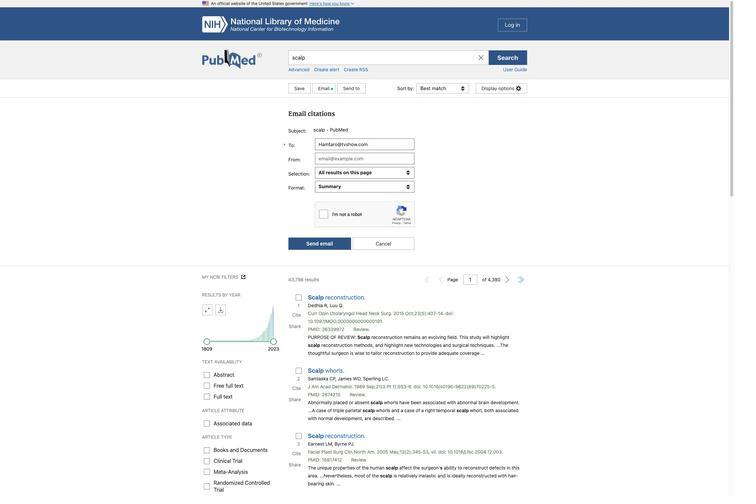 Task type: describe. For each thing, give the bounding box(es) containing it.
2674215
[[322, 392, 341, 398]]

case inside whorls have been associated with abnormal brain development. ...a case of triple parietal
[[317, 408, 327, 414]]

surg
[[334, 450, 344, 455]]

associated inside whorl, both associated with normal development, are described. ...
[[496, 408, 519, 414]]

create alert link
[[314, 67, 340, 72]]

and up "adequate"
[[444, 343, 451, 349]]

and inside is relatively inelastic and is ideally reconstructed with hair- bearing skin. ...
[[438, 474, 446, 479]]

scalp down abnormal
[[457, 408, 469, 414]]

human
[[370, 466, 385, 471]]

display
[[482, 86, 498, 91]]

randomized
[[214, 481, 244, 487]]

will
[[483, 335, 490, 341]]

neck
[[369, 311, 380, 317]]

doi: inside earnest lm, byrne pj. facial plast surg clin north am. 2005 may;13(2):345-53, vii. doi: 10.1016/j.fsc.2004.12.003. pmid: 15817412
[[439, 450, 447, 455]]

been
[[411, 400, 422, 406]]

display options
[[482, 86, 515, 91]]

to inside ability to reconstruct defects in this area. ...nevertheless, most of the
[[458, 466, 463, 471]]

26339972
[[322, 327, 345, 333]]

send email
[[307, 241, 333, 247]]

of inside ability to reconstruct defects in this area. ...nevertheless, most of the
[[367, 474, 371, 479]]

2023
[[268, 347, 279, 352]]

14.
[[438, 311, 445, 317]]

... inside whorl, both associated with normal development, are described. ...
[[397, 416, 401, 422]]

right
[[426, 408, 435, 414]]

...a
[[308, 408, 315, 414]]

to inside dropdown button
[[356, 86, 360, 91]]

send for send to
[[344, 86, 355, 91]]

of
[[331, 335, 337, 341]]

user
[[504, 67, 514, 72]]

with inside whorl, both associated with normal development, are described. ...
[[308, 416, 317, 422]]

scalp up are
[[363, 408, 375, 414]]

10.1097/moo.0000000000000191.
[[308, 319, 384, 325]]

log in
[[505, 22, 521, 28]]

of 4,380
[[483, 277, 501, 283]]

data
[[242, 421, 252, 427]]

scalp inside purpose of review: scalp reconstruction remains an evolving field. this study will highlight scalp
[[358, 335, 370, 341]]

the inside ability to reconstruct defects in this area. ...nevertheless, most of the
[[372, 474, 379, 479]]

create for create alert
[[314, 67, 329, 72]]

earnest
[[308, 442, 325, 447]]

skin.
[[326, 482, 336, 487]]

full
[[214, 394, 222, 400]]

from:
[[289, 157, 301, 163]]

is inside reconstruction methods, and highlight new technologies and surgical techniques. ...the thoughtful surgeon is wise to tailor reconstruction to provide adequate coverage …
[[350, 351, 354, 357]]

reconstruction methods, and highlight new technologies and surgical techniques. ...the thoughtful surgeon is wise to tailor reconstruction to provide adequate coverage …
[[308, 343, 509, 357]]

vii.
[[432, 450, 438, 455]]

here's how you know button
[[310, 1, 354, 6]]

both
[[485, 408, 495, 414]]

... inside is relatively inelastic and is ideally reconstructed with hair- bearing skin. ...
[[337, 482, 341, 487]]

to:
[[287, 143, 295, 148]]

user guide
[[504, 67, 528, 72]]

save
[[295, 86, 305, 91]]

inelastic
[[419, 474, 437, 479]]

normal
[[318, 416, 333, 422]]

an
[[422, 335, 428, 341]]

lc.
[[382, 376, 390, 382]]

this
[[460, 335, 469, 341]]

1 horizontal spatial is
[[394, 474, 397, 479]]

and inside filters group
[[230, 448, 239, 454]]

review. for dermatol.
[[350, 392, 366, 398]]

abnormal
[[458, 400, 478, 406]]

area.
[[308, 474, 319, 479]]

scalp for james
[[308, 368, 324, 375]]

earnest lm, byrne pj. facial plast surg clin north am. 2005 may;13(2):345-53, vii. doi: 10.1016/j.fsc.2004.12.003. pmid: 15817412
[[308, 442, 504, 463]]

article for article type
[[202, 435, 220, 441]]

controlled
[[245, 481, 270, 487]]

log
[[505, 22, 515, 28]]

facial
[[308, 450, 321, 455]]

none search field containing search
[[0, 40, 730, 98]]

associated inside whorls have been associated with abnormal brain development. ...a case of triple parietal
[[423, 400, 446, 406]]

properties
[[333, 466, 355, 471]]

in inside ability to reconstruct defects in this area. ...nevertheless, most of the
[[507, 466, 511, 471]]

2015
[[394, 311, 404, 317]]

review. for am.
[[352, 458, 368, 463]]

documents
[[240, 448, 268, 454]]

ncbi
[[210, 274, 221, 280]]

whorls inside whorls have been associated with abnormal brain development. ...a case of triple parietal
[[384, 400, 399, 406]]

email for email citations
[[289, 111, 307, 118]]

highlight inside purpose of review: scalp reconstruction remains an evolving field. this study will highlight scalp
[[491, 335, 510, 341]]

highlight inside reconstruction methods, and highlight new technologies and surgical techniques. ...the thoughtful surgeon is wise to tailor reconstruction to provide adequate coverage …
[[385, 343, 403, 349]]

send to, save, email articles region
[[289, 79, 366, 98]]

page
[[448, 277, 459, 283]]

q.
[[339, 303, 344, 309]]

of left 4,380 at the bottom
[[483, 277, 487, 283]]

share button for samlaska cp, james wd, sperling lc. j am acad dermatol. 1989 sep;21(3 pt 1):553-6. doi: 10.1016/s0190-9622(89)70225-5. pmid: 2674215
[[288, 395, 303, 406]]

share for earnest lm, byrne pj. facial plast surg clin north am. 2005 may;13(2):345-53, vii. doi: 10.1016/j.fsc.2004.12.003. pmid: 15817412
[[289, 463, 301, 468]]

lm,
[[326, 442, 334, 447]]

To: email field
[[315, 139, 415, 150]]

create rss button
[[344, 67, 369, 72]]

cite for 3
[[293, 451, 301, 457]]

dermatol.
[[332, 384, 353, 390]]

north
[[354, 450, 366, 455]]

2 case from the left
[[405, 408, 415, 414]]

parietal
[[346, 408, 362, 414]]

scalp reconstruction. for luu
[[308, 294, 366, 301]]

surgeon
[[332, 351, 349, 357]]

s
[[440, 466, 443, 471]]

pubmed
[[330, 127, 348, 133]]

pmid: inside samlaska cp, james wd, sperling lc. j am acad dermatol. 1989 sep;21(3 pt 1):553-6. doi: 10.1016/s0190-9622(89)70225-5. pmid: 2674215
[[308, 392, 321, 398]]

10.1016/s0190-
[[423, 384, 456, 390]]

pt
[[387, 384, 392, 390]]

share for samlaska cp, james wd, sperling lc. j am acad dermatol. 1989 sep;21(3 pt 1):553-6. doi: 10.1016/s0190-9622(89)70225-5. pmid: 2674215
[[289, 397, 301, 403]]

cite button
[[292, 383, 303, 395]]

the right affect
[[413, 466, 420, 471]]

of inside whorls have been associated with abnormal brain development. ...a case of triple parietal
[[328, 408, 332, 414]]

curr
[[308, 311, 318, 317]]

purpose of review: scalp reconstruction remains an evolving field. this study will highlight scalp
[[308, 335, 510, 349]]

by
[[223, 292, 228, 298]]

adequate
[[439, 351, 459, 357]]

defects
[[490, 466, 506, 471]]

Search search field
[[282, 50, 534, 65]]

coverage
[[460, 351, 480, 357]]

brain
[[479, 400, 490, 406]]

u.s. flag image
[[202, 0, 209, 7]]

official
[[217, 1, 230, 6]]

share button for earnest lm, byrne pj. facial plast surg clin north am. 2005 may;13(2):345-53, vii. doi: 10.1016/j.fsc.2004.12.003. pmid: 15817412
[[288, 460, 303, 471]]

here's
[[310, 1, 322, 6]]

scalp - pubmed
[[314, 127, 348, 133]]

am.
[[368, 450, 376, 455]]

reconstruction. for q.
[[326, 294, 366, 301]]

acad
[[320, 384, 331, 390]]

2005
[[377, 450, 389, 455]]

pmid: inside dedhia r, luu q. curr opin otolaryngol head neck surg. 2015 oct;23(5):407-14. doi: 10.1097/moo.0000000000000191. pmid: 26339972
[[308, 327, 321, 333]]

whorl, both associated with normal development, are described. ...
[[308, 408, 519, 422]]

abstract
[[214, 372, 235, 378]]

article for article attribute
[[202, 408, 220, 414]]

...nevertheless,
[[320, 474, 354, 479]]

options
[[499, 86, 515, 91]]



Task type: locate. For each thing, give the bounding box(es) containing it.
doi: inside dedhia r, luu q. curr opin otolaryngol head neck surg. 2015 oct;23(5):407-14. doi: 10.1097/moo.0000000000000191. pmid: 26339972
[[446, 311, 454, 317]]

review.
[[354, 327, 370, 333], [350, 392, 366, 398], [352, 458, 368, 463]]

0 vertical spatial whorls
[[384, 400, 399, 406]]

advanced
[[289, 67, 310, 72]]

2 vertical spatial reconstruction
[[384, 351, 415, 357]]

of left triple
[[328, 408, 332, 414]]

review:
[[338, 335, 356, 341]]

article left type
[[202, 435, 220, 441]]

email down create alert link
[[319, 86, 330, 91]]

full
[[226, 383, 233, 389]]

0 vertical spatial ...
[[397, 416, 401, 422]]

... right the skin.
[[337, 482, 341, 487]]

create for create rss
[[344, 67, 358, 72]]

2 scalp reconstruction. from the top
[[308, 433, 366, 440]]

0 vertical spatial share
[[289, 324, 301, 330]]

1 vertical spatial email
[[289, 111, 307, 118]]

scalp left affect
[[386, 466, 398, 471]]

doi: right vii.
[[439, 450, 447, 455]]

1 vertical spatial cite button
[[292, 449, 303, 460]]

pubmed logo image
[[202, 49, 262, 69]]

scalp inside email subject element
[[314, 127, 325, 133]]

united
[[259, 1, 271, 6]]

9622(89)70225-
[[456, 384, 492, 390]]

to left provide
[[416, 351, 420, 357]]

scalp up samlaska
[[308, 368, 324, 375]]

1):553-
[[393, 384, 409, 390]]

email up subject:
[[289, 111, 307, 118]]

0 horizontal spatial email
[[289, 111, 307, 118]]

next page image
[[504, 277, 511, 283]]

in
[[516, 22, 521, 28], [507, 466, 511, 471]]

relatively
[[399, 474, 418, 479]]

1 vertical spatial trial
[[214, 487, 224, 493]]

user guide link
[[504, 67, 528, 72]]

a left right
[[422, 408, 424, 414]]

techniques.
[[471, 343, 496, 349]]

ability
[[444, 466, 457, 471]]

review. down 1989
[[350, 392, 366, 398]]

3
[[297, 442, 300, 447]]

3 share from the top
[[289, 463, 301, 468]]

scalp up methods,
[[358, 335, 370, 341]]

reconstruction. up q. at the left bottom of the page
[[326, 294, 366, 301]]

1 horizontal spatial create
[[344, 67, 358, 72]]

text right full
[[235, 383, 244, 389]]

pmid: down the am
[[308, 392, 321, 398]]

of right "website"
[[247, 1, 251, 6]]

case down abnormally
[[317, 408, 327, 414]]

dedhia r, luu q. curr opin otolaryngol head neck surg. 2015 oct;23(5):407-14. doi: 10.1097/moo.0000000000000191. pmid: 26339972
[[308, 303, 454, 333]]

2 reconstruction. from the top
[[326, 433, 366, 440]]

create left rss
[[344, 67, 358, 72]]

and down the s
[[438, 474, 446, 479]]

0 vertical spatial share button
[[288, 321, 303, 333]]

From: email field
[[315, 153, 415, 165]]

trial up "analysis"
[[233, 459, 243, 465]]

1 vertical spatial share
[[289, 397, 301, 403]]

2 horizontal spatial with
[[498, 474, 507, 479]]

surgical
[[453, 343, 470, 349]]

save button
[[289, 83, 311, 94]]

reconstruction up surgeon
[[322, 343, 353, 349]]

1 pmid: from the top
[[308, 327, 321, 333]]

review. down north
[[352, 458, 368, 463]]

email citations
[[289, 111, 335, 118]]

scalp whorls.
[[308, 368, 345, 375]]

is
[[350, 351, 354, 357], [394, 474, 397, 479], [447, 474, 451, 479]]

1 cite button from the top
[[292, 310, 303, 321]]

0 horizontal spatial text
[[224, 394, 233, 400]]

1 horizontal spatial in
[[516, 22, 521, 28]]

are
[[365, 416, 372, 422]]

scalp up dedhia
[[308, 294, 324, 301]]

of down been
[[416, 408, 421, 414]]

share for dedhia r, luu q. curr opin otolaryngol head neck surg. 2015 oct;23(5):407-14. doi: 10.1097/moo.0000000000000191. pmid: 26339972
[[289, 324, 301, 330]]

scalp for luu
[[308, 294, 324, 301]]

with up 'temporal'
[[447, 400, 456, 406]]

0 horizontal spatial create
[[314, 67, 329, 72]]

cite down the 2
[[293, 386, 301, 392]]

0 vertical spatial highlight
[[491, 335, 510, 341]]

1 article from the top
[[202, 408, 220, 414]]

1 vertical spatial cite
[[293, 386, 301, 392]]

cite button down 1
[[292, 310, 303, 321]]

the unique properties of the human scalp affect the surgeon' s
[[308, 466, 443, 471]]

byrne
[[335, 442, 347, 447]]

associated up right
[[423, 400, 446, 406]]

my ncbi filters
[[202, 274, 238, 280]]

1 vertical spatial article
[[202, 435, 220, 441]]

0 horizontal spatial trial
[[214, 487, 224, 493]]

0 horizontal spatial case
[[317, 408, 327, 414]]

filters
[[222, 274, 238, 280]]

with inside is relatively inelastic and is ideally reconstructed with hair- bearing skin. ...
[[498, 474, 507, 479]]

trial down randomized
[[214, 487, 224, 493]]

2 a from the left
[[422, 408, 424, 414]]

share button for dedhia r, luu q. curr opin otolaryngol head neck surg. 2015 oct;23(5):407-14. doi: 10.1097/moo.0000000000000191. pmid: 26339972
[[288, 321, 303, 333]]

books
[[214, 448, 229, 454]]

is down ability
[[447, 474, 451, 479]]

0 horizontal spatial is
[[350, 351, 354, 357]]

1 vertical spatial reconstruction.
[[326, 433, 366, 440]]

send left email
[[307, 241, 319, 247]]

to up ideally
[[458, 466, 463, 471]]

0 horizontal spatial send
[[307, 241, 319, 247]]

1 a from the left
[[401, 408, 404, 414]]

the down the unique properties of the human scalp affect the surgeon' s
[[372, 474, 379, 479]]

6.
[[409, 384, 413, 390]]

evolving
[[429, 335, 447, 341]]

email for email
[[319, 86, 330, 91]]

case down "have" at right bottom
[[405, 408, 415, 414]]

3 cite from the top
[[293, 451, 301, 457]]

review. down head
[[354, 327, 370, 333]]

3 pmid: from the top
[[308, 458, 321, 463]]

1 vertical spatial highlight
[[385, 343, 403, 349]]

review. for surg.
[[354, 327, 370, 333]]

filters group
[[202, 359, 279, 497]]

share button down 1
[[288, 321, 303, 333]]

free full text
[[214, 383, 244, 389]]

1 horizontal spatial trial
[[233, 459, 243, 465]]

Search: search field
[[289, 50, 489, 65]]

0 horizontal spatial highlight
[[385, 343, 403, 349]]

a down "have" at right bottom
[[401, 408, 404, 414]]

doi: right 6.
[[414, 384, 422, 390]]

scalp for byrne
[[308, 433, 324, 440]]

government
[[285, 1, 308, 6]]

sperling
[[364, 376, 381, 382]]

provide
[[422, 351, 438, 357]]

2 pmid: from the top
[[308, 392, 321, 398]]

attribute
[[221, 408, 245, 414]]

0 vertical spatial email
[[319, 86, 330, 91]]

reconstruction down new
[[384, 351, 415, 357]]

pmid:
[[308, 327, 321, 333], [308, 392, 321, 398], [308, 458, 321, 463]]

1 vertical spatial in
[[507, 466, 511, 471]]

scalp right absent
[[371, 400, 383, 406]]

1 vertical spatial text
[[224, 394, 233, 400]]

james
[[338, 376, 352, 382]]

cite
[[293, 313, 301, 318], [293, 386, 301, 392], [293, 451, 301, 457]]

share down 1
[[289, 324, 301, 330]]

2 vertical spatial with
[[498, 474, 507, 479]]

0 vertical spatial send
[[344, 86, 355, 91]]

email inside dropdown button
[[319, 86, 330, 91]]

0 horizontal spatial with
[[308, 416, 317, 422]]

2 vertical spatial pmid:
[[308, 458, 321, 463]]

0 horizontal spatial associated
[[423, 400, 446, 406]]

pmid: down facial
[[308, 458, 321, 463]]

in right log
[[516, 22, 521, 28]]

scalp up earnest
[[308, 433, 324, 440]]

43,798 results
[[289, 277, 319, 283]]

cancel
[[376, 241, 392, 247]]

most
[[355, 474, 365, 479]]

and up clinical trial
[[230, 448, 239, 454]]

cite button for 1
[[292, 310, 303, 321]]

0 vertical spatial article
[[202, 408, 220, 414]]

1 horizontal spatial text
[[235, 383, 244, 389]]

1 share from the top
[[289, 324, 301, 330]]

2 article from the top
[[202, 435, 220, 441]]

2 cite button from the top
[[292, 449, 303, 460]]

1 vertical spatial with
[[308, 416, 317, 422]]

whorls left "have" at right bottom
[[384, 400, 399, 406]]

in left the this
[[507, 466, 511, 471]]

0 vertical spatial scalp reconstruction.
[[308, 294, 366, 301]]

trial inside "randomized controlled trial"
[[214, 487, 224, 493]]

1
[[298, 303, 300, 309]]

share button down the 2
[[288, 395, 303, 406]]

cite down 3
[[293, 451, 301, 457]]

1 vertical spatial pmid:
[[308, 392, 321, 398]]

log in link
[[498, 19, 528, 32]]

1 horizontal spatial a
[[422, 408, 424, 414]]

2 vertical spatial cite
[[293, 451, 301, 457]]

doi: right 14.
[[446, 311, 454, 317]]

head
[[356, 311, 368, 317]]

samlaska cp, james wd, sperling lc. j am acad dermatol. 1989 sep;21(3 pt 1):553-6. doi: 10.1016/s0190-9622(89)70225-5. pmid: 2674215
[[308, 376, 496, 398]]

whorls up described.
[[376, 408, 391, 414]]

2 create from the left
[[344, 67, 358, 72]]

1 vertical spatial doi:
[[414, 384, 422, 390]]

scalp reconstruction. up luu
[[308, 294, 366, 301]]

doi:
[[446, 311, 454, 317], [414, 384, 422, 390], [439, 450, 447, 455]]

1 horizontal spatial ...
[[397, 416, 401, 422]]

to right wise
[[366, 351, 370, 357]]

this
[[512, 466, 520, 471]]

scalp reconstruction.
[[308, 294, 366, 301], [308, 433, 366, 440]]

1 vertical spatial share button
[[288, 395, 303, 406]]

2 vertical spatial share button
[[288, 460, 303, 471]]

3 share button from the top
[[288, 460, 303, 471]]

share down cite dropdown button
[[289, 397, 301, 403]]

of right most
[[367, 474, 371, 479]]

text right the 'full'
[[224, 394, 233, 400]]

0 vertical spatial doi:
[[446, 311, 454, 317]]

j
[[308, 384, 311, 390]]

of up most
[[357, 466, 361, 471]]

1 vertical spatial ...
[[337, 482, 341, 487]]

0 vertical spatial review.
[[354, 327, 370, 333]]

cite for 1
[[293, 313, 301, 318]]

1 vertical spatial send
[[307, 241, 319, 247]]

highlight left new
[[385, 343, 403, 349]]

email subject element
[[314, 124, 415, 136]]

full text
[[214, 394, 233, 400]]

subject:
[[289, 128, 307, 134]]

2 cite from the top
[[293, 386, 301, 392]]

pmid: up purpose
[[308, 327, 321, 333]]

0 vertical spatial reconstruction.
[[326, 294, 366, 301]]

associated down development. in the bottom of the page
[[496, 408, 519, 414]]

1 horizontal spatial highlight
[[491, 335, 510, 341]]

and down "have" at right bottom
[[392, 408, 400, 414]]

guide
[[515, 67, 528, 72]]

nih nlm logo image
[[202, 16, 340, 33]]

scalp down human
[[380, 474, 393, 479]]

am
[[312, 384, 319, 390]]

study
[[470, 335, 482, 341]]

with down defects at the right of the page
[[498, 474, 507, 479]]

0 vertical spatial associated
[[423, 400, 446, 406]]

highlight
[[491, 335, 510, 341], [385, 343, 403, 349]]

2 vertical spatial share
[[289, 463, 301, 468]]

1 horizontal spatial associated
[[496, 408, 519, 414]]

1 horizontal spatial send
[[344, 86, 355, 91]]

reconstruction inside purpose of review: scalp reconstruction remains an evolving field. this study will highlight scalp
[[372, 335, 403, 341]]

with down ...a
[[308, 416, 317, 422]]

create left alert
[[314, 67, 329, 72]]

share left the
[[289, 463, 301, 468]]

...the
[[497, 343, 509, 349]]

2 horizontal spatial is
[[447, 474, 451, 479]]

development,
[[334, 416, 364, 422]]

send for send email
[[307, 241, 319, 247]]

samlaska
[[308, 376, 329, 382]]

year
[[230, 292, 241, 298]]

... right described.
[[397, 416, 401, 422]]

sort by:
[[398, 86, 414, 91]]

is left wise
[[350, 351, 354, 357]]

0 vertical spatial cite
[[293, 313, 301, 318]]

2 vertical spatial review.
[[352, 458, 368, 463]]

whorls have been associated with abnormal brain development. ...a case of triple parietal
[[308, 400, 520, 414]]

surg.
[[381, 311, 393, 317]]

pj.
[[349, 442, 355, 447]]

to down create rss
[[356, 86, 360, 91]]

scalp down purpose
[[308, 343, 320, 349]]

send inside send to dropdown button
[[344, 86, 355, 91]]

with inside whorls have been associated with abnormal brain development. ...a case of triple parietal
[[447, 400, 456, 406]]

scalp reconstruction. for byrne
[[308, 433, 366, 440]]

0 vertical spatial pmid:
[[308, 327, 321, 333]]

plast
[[322, 450, 332, 455]]

2
[[298, 376, 300, 382]]

1 horizontal spatial case
[[405, 408, 415, 414]]

scalp left -
[[314, 127, 325, 133]]

0 horizontal spatial in
[[507, 466, 511, 471]]

2 share button from the top
[[288, 395, 303, 406]]

whorl,
[[471, 408, 484, 414]]

2 share from the top
[[289, 397, 301, 403]]

0 vertical spatial text
[[235, 383, 244, 389]]

1 case from the left
[[317, 408, 327, 414]]

share button left the
[[288, 460, 303, 471]]

scalp reconstruction. up byrne
[[308, 433, 366, 440]]

is left 'relatively'
[[394, 474, 397, 479]]

last page image
[[518, 277, 524, 283]]

0 vertical spatial with
[[447, 400, 456, 406]]

r,
[[325, 303, 329, 309]]

reconstruct
[[464, 466, 489, 471]]

0 horizontal spatial a
[[401, 408, 404, 414]]

scalp inside purpose of review: scalp reconstruction remains an evolving field. this study will highlight scalp
[[308, 343, 320, 349]]

0 vertical spatial in
[[516, 22, 521, 28]]

0 vertical spatial cite button
[[292, 310, 303, 321]]

the up most
[[362, 466, 369, 471]]

opin
[[319, 311, 329, 317]]

send down create rss dropdown button
[[344, 86, 355, 91]]

search button
[[489, 50, 528, 65]]

reconstruction. for pj.
[[326, 433, 366, 440]]

pmid: inside earnest lm, byrne pj. facial plast surg clin north am. 2005 may;13(2):345-53, vii. doi: 10.1016/j.fsc.2004.12.003. pmid: 15817412
[[308, 458, 321, 463]]

highlight up ...the
[[491, 335, 510, 341]]

selection:
[[289, 171, 310, 177]]

1 share button from the top
[[288, 321, 303, 333]]

0 vertical spatial reconstruction
[[372, 335, 403, 341]]

results
[[305, 277, 319, 283]]

1 vertical spatial associated
[[496, 408, 519, 414]]

0 vertical spatial trial
[[233, 459, 243, 465]]

article down the 'full'
[[202, 408, 220, 414]]

send inside send email button
[[307, 241, 319, 247]]

temporal
[[437, 408, 456, 414]]

cite inside dropdown button
[[293, 386, 301, 392]]

sort
[[398, 86, 407, 91]]

reconstruction. up byrne
[[326, 433, 366, 440]]

email button
[[313, 83, 336, 94]]

1 reconstruction. from the top
[[326, 294, 366, 301]]

reconstruction up tailor
[[372, 335, 403, 341]]

1 vertical spatial review.
[[350, 392, 366, 398]]

cite button for 3
[[292, 449, 303, 460]]

a
[[401, 408, 404, 414], [422, 408, 424, 414]]

the
[[308, 466, 316, 471]]

text availability
[[202, 359, 242, 365]]

2 vertical spatial doi:
[[439, 450, 447, 455]]

1 vertical spatial reconstruction
[[322, 343, 353, 349]]

results
[[202, 292, 221, 298]]

1 scalp reconstruction. from the top
[[308, 294, 366, 301]]

1 cite from the top
[[293, 313, 301, 318]]

hair-
[[509, 474, 519, 479]]

1 horizontal spatial with
[[447, 400, 456, 406]]

purpose
[[308, 335, 330, 341]]

0 horizontal spatial ...
[[337, 482, 341, 487]]

luu
[[330, 303, 338, 309]]

the left united
[[252, 1, 258, 6]]

1 create from the left
[[314, 67, 329, 72]]

None search field
[[0, 40, 730, 98]]

1 horizontal spatial email
[[319, 86, 330, 91]]

1 vertical spatial whorls
[[376, 408, 391, 414]]

1 vertical spatial scalp reconstruction.
[[308, 433, 366, 440]]

cite for 2
[[293, 386, 301, 392]]

cite down 1
[[293, 313, 301, 318]]

doi: inside samlaska cp, james wd, sperling lc. j am acad dermatol. 1989 sep;21(3 pt 1):553-6. doi: 10.1016/s0190-9622(89)70225-5. pmid: 2674215
[[414, 384, 422, 390]]

cite button down 3
[[292, 449, 303, 460]]

and up tailor
[[376, 343, 384, 349]]

cp,
[[330, 376, 337, 382]]

Page number field
[[464, 275, 478, 285]]

article attribute
[[202, 408, 245, 414]]



Task type: vqa. For each thing, say whether or not it's contained in the screenshot.
the rightmost TERMS
no



